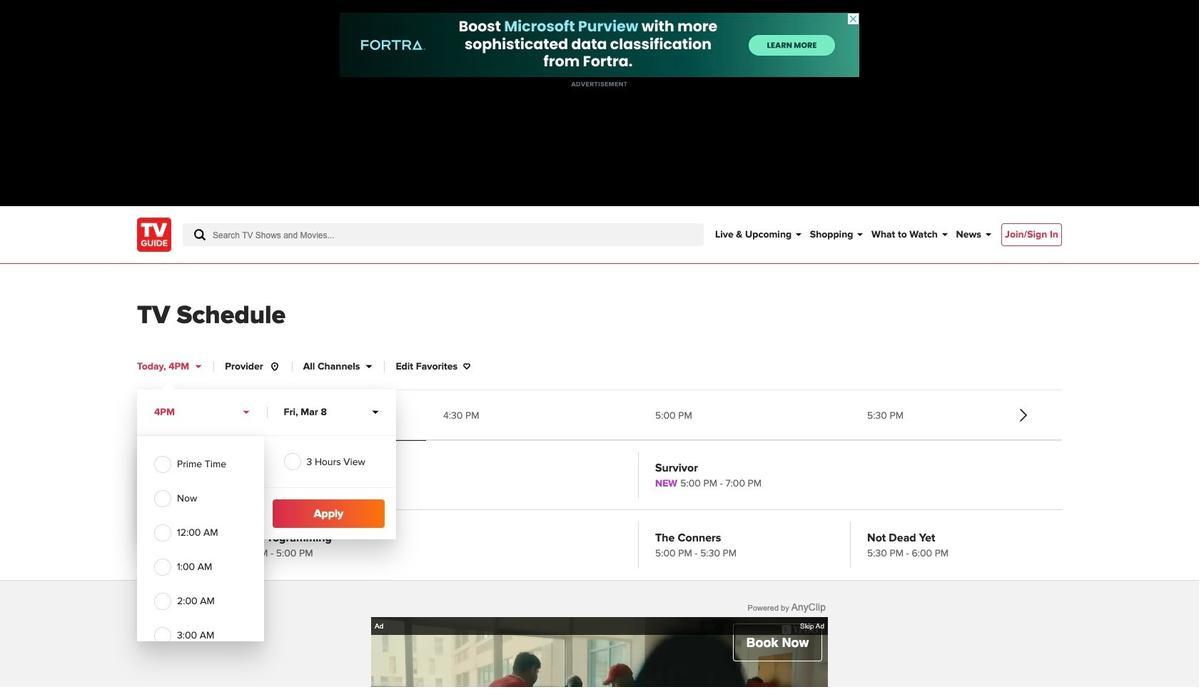 Task type: locate. For each thing, give the bounding box(es) containing it.
menu bar
[[715, 206, 992, 263]]

Search TV Shows and Movies... text field
[[183, 223, 704, 246]]

None field
[[183, 223, 704, 246]]

advertisement element
[[340, 13, 860, 77]]

5943 image
[[165, 461, 186, 475]]

video player region
[[371, 618, 828, 688]]

menu item
[[1002, 223, 1062, 246]]



Task type: vqa. For each thing, say whether or not it's contained in the screenshot.
Adam Sandler, Spaceman image
no



Task type: describe. For each thing, give the bounding box(es) containing it.
5942 image
[[165, 531, 186, 545]]



